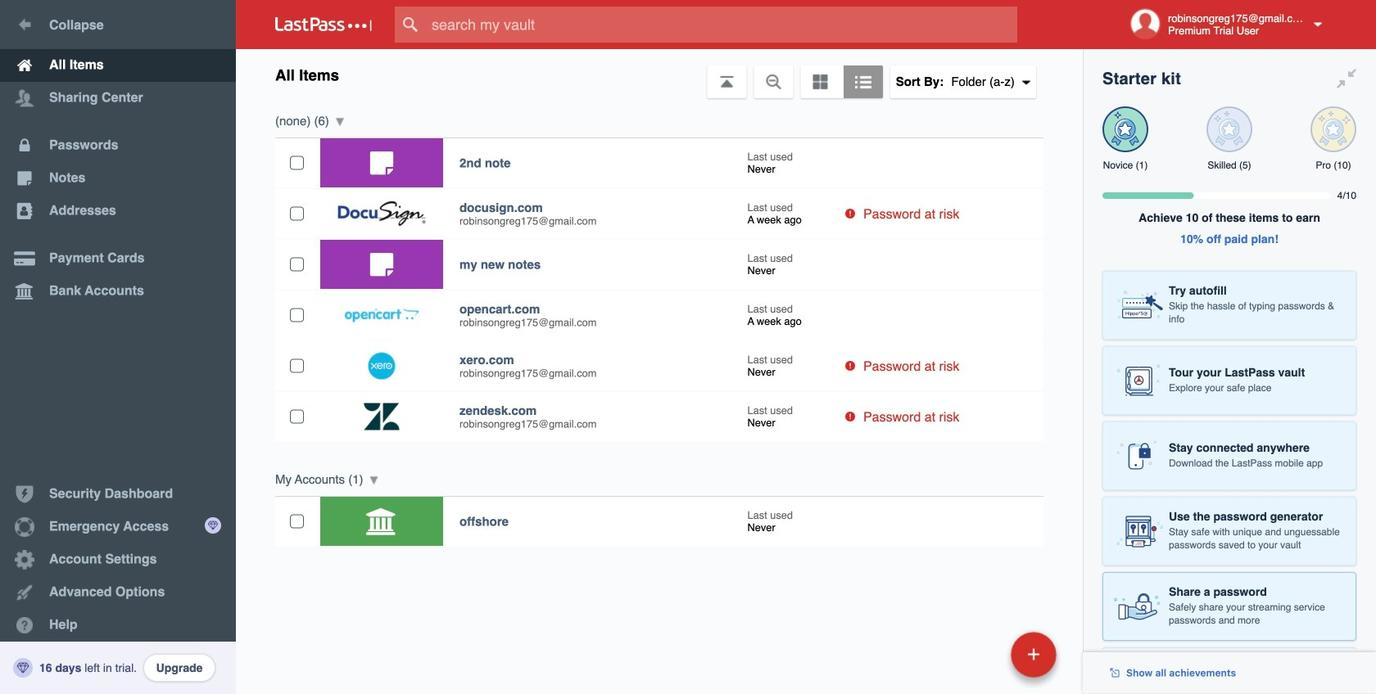 Task type: locate. For each thing, give the bounding box(es) containing it.
new item navigation
[[898, 627, 1067, 695]]

main navigation navigation
[[0, 0, 236, 695]]

lastpass image
[[275, 17, 372, 32]]



Task type: describe. For each thing, give the bounding box(es) containing it.
vault options navigation
[[236, 49, 1083, 98]]

new item element
[[898, 632, 1062, 678]]

search my vault text field
[[395, 7, 1049, 43]]

Search search field
[[395, 7, 1049, 43]]



Task type: vqa. For each thing, say whether or not it's contained in the screenshot.
DIALOG
no



